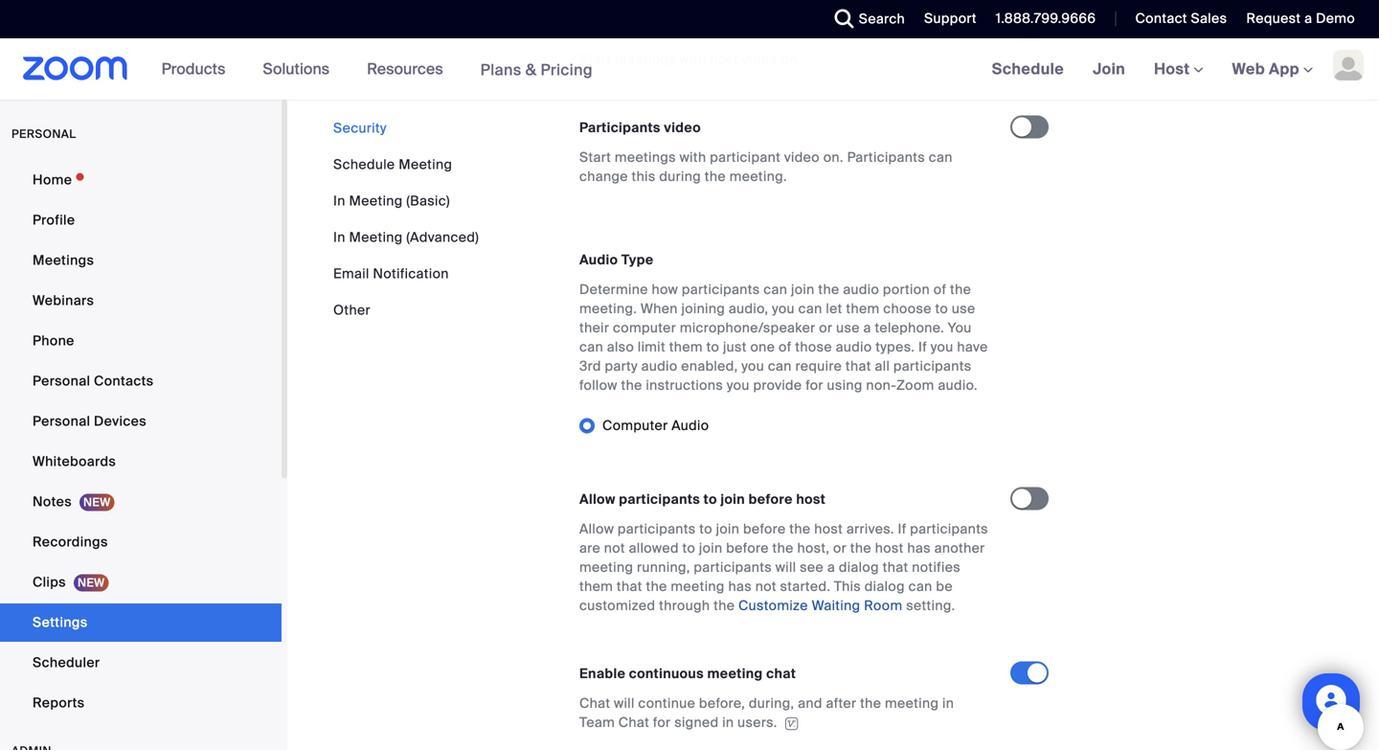 Task type: locate. For each thing, give the bounding box(es) containing it.
meeting up the before,
[[707, 665, 763, 683]]

1 vertical spatial use
[[836, 319, 860, 337]]

participants video
[[580, 119, 701, 137]]

dialog up this
[[839, 559, 879, 576]]

2 allow from the top
[[580, 520, 614, 538]]

1 start from the top
[[580, 51, 611, 69]]

2 vertical spatial meeting
[[349, 228, 403, 246]]

the up let
[[818, 281, 840, 298]]

support version for enable continuous meeting chat image
[[782, 717, 801, 730]]

chat right team
[[619, 714, 650, 731]]

for inside determine how participants can join the audio portion of the meeting. when joining audio, you can let them choose to use their computer microphone/speaker or use a telephone. you can also limit them to just one of those audio types. if you have 3rd party audio enabled, you can require that all participants follow the instructions you provide for using non-zoom audio.
[[806, 377, 824, 394]]

0 vertical spatial in
[[333, 192, 346, 210]]

notifies
[[912, 559, 961, 576]]

the down the arrives.
[[850, 539, 872, 557]]

solutions button
[[263, 38, 338, 100]]

meeting inside chat will continue before, during, and after the meeting in team chat for signed in users.
[[885, 695, 939, 712]]

chat up team
[[580, 695, 611, 712]]

see
[[800, 559, 824, 576]]

audio left portion
[[843, 281, 880, 298]]

you down one
[[742, 357, 765, 375]]

1 vertical spatial will
[[614, 695, 635, 712]]

before up allow participants to join before the host arrives. if participants are not allowed to join before the host, or the host has another meeting running, participants will see a dialog that notifies them that the meeting has not started. this dialog can be customized through the
[[749, 491, 793, 508]]

in
[[333, 192, 346, 210], [333, 228, 346, 246]]

team
[[580, 714, 615, 731]]

1 vertical spatial in
[[722, 714, 734, 731]]

2 horizontal spatial a
[[1305, 10, 1313, 27]]

schedule link
[[978, 38, 1079, 100]]

1 horizontal spatial host
[[1154, 59, 1194, 79]]

personal menu menu
[[0, 161, 282, 724]]

1 horizontal spatial for
[[806, 377, 824, 394]]

1 vertical spatial audio
[[836, 338, 872, 356]]

0 horizontal spatial them
[[580, 578, 613, 595]]

during
[[659, 168, 701, 185]]

0 vertical spatial allow
[[580, 491, 616, 508]]

and
[[798, 695, 823, 712]]

2 start from the top
[[580, 149, 611, 166]]

0 horizontal spatial not
[[604, 539, 625, 557]]

a right see
[[827, 559, 835, 576]]

0 vertical spatial with
[[680, 51, 706, 69]]

choose
[[883, 300, 932, 318]]

audio down instructions at the bottom
[[672, 417, 709, 434]]

chat will continue before, during, and after the meeting in team chat for signed in users.
[[580, 695, 954, 731]]

1 vertical spatial chat
[[619, 714, 650, 731]]

audio down limit on the top of the page
[[641, 357, 678, 375]]

use down let
[[836, 319, 860, 337]]

portion
[[883, 281, 930, 298]]

if right the arrives.
[[898, 520, 907, 538]]

just
[[723, 338, 747, 356]]

chat
[[767, 665, 796, 683]]

or down let
[[819, 319, 833, 337]]

1 horizontal spatial schedule
[[992, 59, 1064, 79]]

1 horizontal spatial chat
[[619, 714, 650, 731]]

use
[[952, 300, 976, 318], [836, 319, 860, 337]]

0 vertical spatial host
[[580, 21, 611, 39]]

schedule down security
[[333, 156, 395, 173]]

0 vertical spatial meeting
[[399, 156, 452, 173]]

let
[[826, 300, 843, 318]]

1 allow from the top
[[580, 491, 616, 508]]

1.888.799.9666
[[996, 10, 1096, 27]]

join
[[1093, 59, 1126, 79]]

meeting. inside start meetings with participant video on. participants can change this during the meeting.
[[730, 168, 787, 185]]

in for in meeting (basic)
[[333, 192, 346, 210]]

allow inside allow participants to join before the host arrives. if participants are not allowed to join before the host, or the host has another meeting running, participants will see a dialog that notifies them that the meeting has not started. this dialog can be customized through the
[[580, 520, 614, 538]]

instructions
[[646, 377, 723, 394]]

use up you
[[952, 300, 976, 318]]

contacts
[[94, 372, 154, 390]]

participants right on.
[[847, 149, 925, 166]]

0 vertical spatial if
[[919, 338, 927, 356]]

personal down the 'phone'
[[33, 372, 90, 390]]

1 vertical spatial not
[[756, 578, 777, 595]]

the up you
[[950, 281, 972, 298]]

0 vertical spatial schedule
[[992, 59, 1064, 79]]

meeting. down "determine"
[[580, 300, 637, 318]]

1 vertical spatial meeting.
[[580, 300, 637, 318]]

in down 'schedule meeting'
[[333, 192, 346, 210]]

1 horizontal spatial will
[[776, 559, 796, 576]]

meetings for participants
[[615, 149, 676, 166]]

require
[[796, 357, 842, 375]]

to up enabled,
[[707, 338, 720, 356]]

meeting down 'schedule meeting'
[[349, 192, 403, 210]]

personal for personal devices
[[33, 412, 90, 430]]

1 vertical spatial allow
[[580, 520, 614, 538]]

that up the room
[[883, 559, 909, 576]]

meeting for (basic)
[[349, 192, 403, 210]]

to
[[935, 300, 948, 318], [707, 338, 720, 356], [704, 491, 717, 508], [700, 520, 713, 538], [683, 539, 696, 557]]

that up "using"
[[846, 357, 871, 375]]

clips
[[33, 573, 66, 591]]

1 horizontal spatial use
[[952, 300, 976, 318]]

on
[[781, 51, 798, 69]]

1 horizontal spatial if
[[919, 338, 927, 356]]

personal inside personal contacts link
[[33, 372, 90, 390]]

0 vertical spatial that
[[846, 357, 871, 375]]

of right portion
[[934, 281, 947, 298]]

for inside chat will continue before, during, and after the meeting in team chat for signed in users.
[[653, 714, 671, 731]]

scheduler
[[33, 654, 100, 672]]

0 horizontal spatial use
[[836, 319, 860, 337]]

schedule meeting link
[[333, 156, 452, 173]]

1.888.799.9666 button up schedule link
[[996, 10, 1096, 27]]

recordings
[[33, 533, 108, 551]]

1 vertical spatial host
[[1154, 59, 1194, 79]]

not right are
[[604, 539, 625, 557]]

0 vertical spatial dialog
[[839, 559, 879, 576]]

app
[[1269, 59, 1300, 79]]

join
[[791, 281, 815, 298], [721, 491, 745, 508], [716, 520, 740, 538], [699, 539, 723, 557]]

meetings inside start meetings with participant video on. participants can change this during the meeting.
[[615, 149, 676, 166]]

1 horizontal spatial not
[[756, 578, 777, 595]]

setting.
[[906, 597, 956, 615]]

dialog
[[839, 559, 879, 576], [865, 578, 905, 595]]

you
[[772, 300, 795, 318], [931, 338, 954, 356], [742, 357, 765, 375], [727, 377, 750, 394]]

1 vertical spatial before
[[743, 520, 786, 538]]

1 vertical spatial has
[[728, 578, 752, 595]]

if
[[919, 338, 927, 356], [898, 520, 907, 538]]

them right let
[[846, 300, 880, 318]]

1.888.799.9666 button
[[982, 0, 1101, 38], [996, 10, 1096, 27]]

1 personal from the top
[[33, 372, 90, 390]]

1 horizontal spatial them
[[669, 338, 703, 356]]

before down the allow participants to join before host
[[743, 520, 786, 538]]

or right host,
[[833, 539, 847, 557]]

dialog up the room
[[865, 578, 905, 595]]

0 vertical spatial or
[[819, 319, 833, 337]]

them up enabled,
[[669, 338, 703, 356]]

products
[[162, 59, 225, 79]]

1 vertical spatial or
[[833, 539, 847, 557]]

meeting
[[580, 559, 633, 576], [671, 578, 725, 595], [707, 665, 763, 683], [885, 695, 939, 712]]

notification
[[373, 265, 449, 283]]

1 meetings from the top
[[615, 51, 676, 69]]

not
[[604, 539, 625, 557], [756, 578, 777, 595]]

0 vertical spatial audio
[[580, 251, 618, 269]]

2 horizontal spatial them
[[846, 300, 880, 318]]

has up customize
[[728, 578, 752, 595]]

meeting up (basic)
[[399, 156, 452, 173]]

1 vertical spatial schedule
[[333, 156, 395, 173]]

whiteboards
[[33, 453, 116, 470]]

1 vertical spatial for
[[653, 714, 671, 731]]

0 horizontal spatial host
[[580, 21, 611, 39]]

meeting. down the participant
[[730, 168, 787, 185]]

meetings up this
[[615, 149, 676, 166]]

in meeting (advanced) link
[[333, 228, 479, 246]]

audio up "using"
[[836, 338, 872, 356]]

meeting up email notification
[[349, 228, 403, 246]]

0 horizontal spatial for
[[653, 714, 671, 731]]

also
[[607, 338, 634, 356]]

allow
[[580, 491, 616, 508], [580, 520, 614, 538]]

1 vertical spatial meeting
[[349, 192, 403, 210]]

participants
[[580, 119, 661, 137], [847, 149, 925, 166]]

1 in from the top
[[333, 192, 346, 210]]

for down the require
[[806, 377, 824, 394]]

participants
[[682, 281, 760, 298], [894, 357, 972, 375], [619, 491, 700, 508], [618, 520, 696, 538], [910, 520, 989, 538], [694, 559, 772, 576]]

products button
[[162, 38, 234, 100]]

0 vertical spatial them
[[846, 300, 880, 318]]

zoom logo image
[[23, 57, 128, 80]]

2 vertical spatial audio
[[641, 357, 678, 375]]

with up participants video on the top of page
[[680, 51, 706, 69]]

will up team
[[614, 695, 635, 712]]

video left on.
[[784, 149, 820, 166]]

0 vertical spatial will
[[776, 559, 796, 576]]

host for host
[[1154, 59, 1194, 79]]

of right one
[[779, 338, 792, 356]]

will
[[776, 559, 796, 576], [614, 695, 635, 712]]

1 vertical spatial dialog
[[865, 578, 905, 595]]

to up you
[[935, 300, 948, 318]]

follow
[[580, 377, 618, 394]]

will inside allow participants to join before the host arrives. if participants are not allowed to join before the host, or the host has another meeting running, participants will see a dialog that notifies them that the meeting has not started. this dialog can be customized through the
[[776, 559, 796, 576]]

a left demo
[[1305, 10, 1313, 27]]

during,
[[749, 695, 794, 712]]

schedule down '1.888.799.9666'
[[992, 59, 1064, 79]]

in up email
[[333, 228, 346, 246]]

using
[[827, 377, 863, 394]]

provide
[[753, 377, 802, 394]]

start inside start meetings with participant video on. participants can change this during the meeting.
[[580, 149, 611, 166]]

0 vertical spatial of
[[934, 281, 947, 298]]

1 horizontal spatial in
[[943, 695, 954, 712]]

reports link
[[0, 684, 282, 722]]

1 vertical spatial meetings
[[615, 149, 676, 166]]

1 vertical spatial participants
[[847, 149, 925, 166]]

them up customized
[[580, 578, 613, 595]]

2 vertical spatial them
[[580, 578, 613, 595]]

0 vertical spatial for
[[806, 377, 824, 394]]

1 horizontal spatial participants
[[847, 149, 925, 166]]

email notification link
[[333, 265, 449, 283]]

another
[[935, 539, 985, 557]]

0 vertical spatial start
[[580, 51, 611, 69]]

not up customize
[[756, 578, 777, 595]]

chat will continue before, during, and after the meeting in team chat for signed in users. application
[[580, 694, 993, 732]]

start up change
[[580, 149, 611, 166]]

menu bar containing security
[[333, 119, 479, 320]]

host inside meetings navigation
[[1154, 59, 1194, 79]]

1 horizontal spatial a
[[864, 319, 871, 337]]

schedule meeting
[[333, 156, 452, 173]]

have
[[957, 338, 988, 356]]

video inside start meetings with participant video on. participants can change this during the meeting.
[[784, 149, 820, 166]]

if down telephone.
[[919, 338, 927, 356]]

to down the computer audio at the bottom of page
[[704, 491, 717, 508]]

schedule
[[992, 59, 1064, 79], [333, 156, 395, 173]]

0 horizontal spatial will
[[614, 695, 635, 712]]

meeting right after
[[885, 695, 939, 712]]

start
[[580, 51, 611, 69], [580, 149, 611, 166]]

2 vertical spatial a
[[827, 559, 835, 576]]

a left telephone.
[[864, 319, 871, 337]]

meetings
[[615, 51, 676, 69], [615, 149, 676, 166]]

start for start meetings with host video on
[[580, 51, 611, 69]]

audio up "determine"
[[580, 251, 618, 269]]

recordings link
[[0, 523, 282, 561]]

with up during
[[680, 149, 706, 166]]

the right during
[[705, 168, 726, 185]]

1 vertical spatial if
[[898, 520, 907, 538]]

phone link
[[0, 322, 282, 360]]

for down continue
[[653, 714, 671, 731]]

2 personal from the top
[[33, 412, 90, 430]]

schedule for schedule
[[992, 59, 1064, 79]]

enabled,
[[681, 357, 738, 375]]

the inside start meetings with participant video on. participants can change this during the meeting.
[[705, 168, 726, 185]]

schedule inside meetings navigation
[[992, 59, 1064, 79]]

enable continuous meeting chat
[[580, 665, 796, 683]]

2 meetings from the top
[[615, 149, 676, 166]]

banner containing products
[[0, 38, 1379, 101]]

request a demo
[[1247, 10, 1355, 27]]

a inside determine how participants can join the audio portion of the meeting. when joining audio, you can let them choose to use their computer microphone/speaker or use a telephone. you can also limit them to just one of those audio types. if you have 3rd party audio enabled, you can require that all participants follow the instructions you provide for using non-zoom audio.
[[864, 319, 871, 337]]

after
[[826, 695, 857, 712]]

1 horizontal spatial meeting.
[[730, 168, 787, 185]]

0 vertical spatial has
[[908, 539, 931, 557]]

meeting for (advanced)
[[349, 228, 403, 246]]

start down 'host video'
[[580, 51, 611, 69]]

1 with from the top
[[680, 51, 706, 69]]

2 in from the top
[[333, 228, 346, 246]]

0 vertical spatial before
[[749, 491, 793, 508]]

host down contact sales
[[1154, 59, 1194, 79]]

1 horizontal spatial of
[[934, 281, 947, 298]]

meetings down 'host video'
[[615, 51, 676, 69]]

2 vertical spatial that
[[617, 578, 643, 595]]

2 with from the top
[[680, 149, 706, 166]]

the right after
[[860, 695, 882, 712]]

0 horizontal spatial chat
[[580, 695, 611, 712]]

settings
[[33, 614, 88, 631]]

are
[[580, 539, 601, 557]]

reports
[[33, 694, 85, 712]]

0 horizontal spatial a
[[827, 559, 835, 576]]

0 vertical spatial meeting.
[[730, 168, 787, 185]]

0 horizontal spatial if
[[898, 520, 907, 538]]

3rd
[[580, 357, 601, 375]]

before for the
[[743, 520, 786, 538]]

1 vertical spatial with
[[680, 149, 706, 166]]

before up customize
[[726, 539, 769, 557]]

1 vertical spatial of
[[779, 338, 792, 356]]

continue
[[638, 695, 696, 712]]

1 vertical spatial audio
[[672, 417, 709, 434]]

1 vertical spatial in
[[333, 228, 346, 246]]

0 horizontal spatial has
[[728, 578, 752, 595]]

1 vertical spatial start
[[580, 149, 611, 166]]

be
[[936, 578, 953, 595]]

with inside start meetings with participant video on. participants can change this during the meeting.
[[680, 149, 706, 166]]

that up customized
[[617, 578, 643, 595]]

start for start meetings with participant video on. participants can change this during the meeting.
[[580, 149, 611, 166]]

personal inside personal devices link
[[33, 412, 90, 430]]

will left see
[[776, 559, 796, 576]]

menu bar
[[333, 119, 479, 320]]

meetings for host
[[615, 51, 676, 69]]

0 vertical spatial not
[[604, 539, 625, 557]]

them inside allow participants to join before the host arrives. if participants are not allowed to join before the host, or the host has another meeting running, participants will see a dialog that notifies them that the meeting has not started. this dialog can be customized through the
[[580, 578, 613, 595]]

can inside allow participants to join before the host arrives. if participants are not allowed to join before the host, or the host has another meeting running, participants will see a dialog that notifies them that the meeting has not started. this dialog can be customized through the
[[909, 578, 933, 595]]

chat
[[580, 695, 611, 712], [619, 714, 650, 731]]

banner
[[0, 38, 1379, 101]]

has up notifies
[[908, 539, 931, 557]]

personal up the "whiteboards"
[[33, 412, 90, 430]]

1 vertical spatial personal
[[33, 412, 90, 430]]

0 horizontal spatial meeting.
[[580, 300, 637, 318]]

1 vertical spatial a
[[864, 319, 871, 337]]

on.
[[824, 149, 844, 166]]

support link
[[910, 0, 982, 38], [924, 10, 977, 27]]

users.
[[738, 714, 778, 731]]

0 vertical spatial personal
[[33, 372, 90, 390]]

0 horizontal spatial schedule
[[333, 156, 395, 173]]

or
[[819, 319, 833, 337], [833, 539, 847, 557]]

join inside determine how participants can join the audio portion of the meeting. when joining audio, you can let them choose to use their computer microphone/speaker or use a telephone. you can also limit them to just one of those audio types. if you have 3rd party audio enabled, you can require that all participants follow the instructions you provide for using non-zoom audio.
[[791, 281, 815, 298]]

web app
[[1232, 59, 1300, 79]]

participants up change
[[580, 119, 661, 137]]

0 vertical spatial meetings
[[615, 51, 676, 69]]

video left on
[[742, 51, 778, 69]]

1 vertical spatial them
[[669, 338, 703, 356]]

1 horizontal spatial has
[[908, 539, 931, 557]]

0 vertical spatial participants
[[580, 119, 661, 137]]

can
[[929, 149, 953, 166], [764, 281, 788, 298], [799, 300, 823, 318], [580, 338, 603, 356], [768, 357, 792, 375], [909, 578, 933, 595]]

the down "party"
[[621, 377, 642, 394]]

1 horizontal spatial that
[[846, 357, 871, 375]]

2 horizontal spatial that
[[883, 559, 909, 576]]

host up "pricing"
[[580, 21, 611, 39]]

a inside allow participants to join before the host arrives. if participants are not allowed to join before the host, or the host has another meeting running, participants will see a dialog that notifies them that the meeting has not started. this dialog can be customized through the
[[827, 559, 835, 576]]

0 horizontal spatial that
[[617, 578, 643, 595]]

the inside chat will continue before, during, and after the meeting in team chat for signed in users.
[[860, 695, 882, 712]]

in meeting (advanced)
[[333, 228, 479, 246]]

continuous
[[629, 665, 704, 683]]

0 vertical spatial use
[[952, 300, 976, 318]]

1.888.799.9666 button up join
[[982, 0, 1101, 38]]



Task type: describe. For each thing, give the bounding box(es) containing it.
0 vertical spatial chat
[[580, 695, 611, 712]]

customize waiting room setting.
[[739, 597, 956, 615]]

meetings navigation
[[978, 38, 1379, 101]]

(basic)
[[406, 192, 450, 210]]

allowed
[[629, 539, 679, 557]]

you right audio,
[[772, 300, 795, 318]]

1 vertical spatial that
[[883, 559, 909, 576]]

(advanced)
[[406, 228, 479, 246]]

the down running,
[[646, 578, 667, 595]]

the left host,
[[773, 539, 794, 557]]

before,
[[699, 695, 745, 712]]

determine how participants can join the audio portion of the meeting. when joining audio, you can let them choose to use their computer microphone/speaker or use a telephone. you can also limit them to just one of those audio types. if you have 3rd party audio enabled, you can require that all participants follow the instructions you provide for using non-zoom audio.
[[580, 281, 988, 394]]

allow participants to join before host
[[580, 491, 826, 508]]

running,
[[637, 559, 690, 576]]

computer audio
[[603, 417, 709, 434]]

personal contacts
[[33, 372, 154, 390]]

contact
[[1136, 10, 1188, 27]]

support
[[924, 10, 977, 27]]

with for participant
[[680, 149, 706, 166]]

customize
[[739, 597, 808, 615]]

home
[[33, 171, 72, 189]]

profile link
[[0, 201, 282, 239]]

personal devices link
[[0, 402, 282, 441]]

customize waiting room link
[[739, 597, 903, 615]]

determine
[[580, 281, 648, 298]]

you down enabled,
[[727, 377, 750, 394]]

enable
[[580, 665, 626, 683]]

will inside chat will continue before, during, and after the meeting in team chat for signed in users.
[[614, 695, 635, 712]]

zoom
[[897, 377, 935, 394]]

resources button
[[367, 38, 452, 100]]

video up during
[[664, 119, 701, 137]]

sales
[[1191, 10, 1227, 27]]

1 horizontal spatial audio
[[672, 417, 709, 434]]

web
[[1232, 59, 1265, 79]]

you down you
[[931, 338, 954, 356]]

in for in meeting (advanced)
[[333, 228, 346, 246]]

participants inside start meetings with participant video on. participants can change this during the meeting.
[[847, 149, 925, 166]]

type
[[622, 251, 654, 269]]

security
[[333, 119, 387, 137]]

to down the allow participants to join before host
[[700, 520, 713, 538]]

to up running,
[[683, 539, 696, 557]]

telephone.
[[875, 319, 945, 337]]

allow for allow participants to join before the host arrives. if participants are not allowed to join before the host, or the host has another meeting running, participants will see a dialog that notifies them that the meeting has not started. this dialog can be customized through the
[[580, 520, 614, 538]]

0 horizontal spatial of
[[779, 338, 792, 356]]

resources
[[367, 59, 443, 79]]

meeting down are
[[580, 559, 633, 576]]

whiteboards link
[[0, 443, 282, 481]]

notes
[[33, 493, 72, 511]]

types.
[[876, 338, 915, 356]]

profile picture image
[[1333, 50, 1364, 80]]

search
[[859, 10, 905, 28]]

profile
[[33, 211, 75, 229]]

0 vertical spatial in
[[943, 695, 954, 712]]

allow participants to join before the host arrives. if participants are not allowed to join before the host, or the host has another meeting running, participants will see a dialog that notifies them that the meeting has not started. this dialog can be customized through the
[[580, 520, 989, 615]]

product information navigation
[[147, 38, 607, 101]]

meeting. inside determine how participants can join the audio portion of the meeting. when joining audio, you can let them choose to use their computer microphone/speaker or use a telephone. you can also limit them to just one of those audio types. if you have 3rd party audio enabled, you can require that all participants follow the instructions you provide for using non-zoom audio.
[[580, 300, 637, 318]]

waiting
[[812, 597, 861, 615]]

them for join
[[669, 338, 703, 356]]

0 horizontal spatial in
[[722, 714, 734, 731]]

security link
[[333, 119, 387, 137]]

0 horizontal spatial participants
[[580, 119, 661, 137]]

party
[[605, 357, 638, 375]]

web app button
[[1232, 59, 1313, 79]]

0 horizontal spatial audio
[[580, 251, 618, 269]]

before for host
[[749, 491, 793, 508]]

other
[[333, 301, 371, 319]]

host for host video
[[580, 21, 611, 39]]

the right through on the bottom of the page
[[714, 597, 735, 615]]

plans & pricing
[[481, 60, 593, 80]]

solutions
[[263, 59, 330, 79]]

pricing
[[541, 60, 593, 80]]

started.
[[780, 578, 831, 595]]

0 vertical spatial a
[[1305, 10, 1313, 27]]

with for host
[[680, 51, 706, 69]]

0 vertical spatial audio
[[843, 281, 880, 298]]

meeting up through on the bottom of the page
[[671, 578, 725, 595]]

can inside start meetings with participant video on. participants can change this during the meeting.
[[929, 149, 953, 166]]

joining
[[682, 300, 725, 318]]

if inside allow participants to join before the host arrives. if participants are not allowed to join before the host, or the host has another meeting running, participants will see a dialog that notifies them that the meeting has not started. this dialog can be customized through the
[[898, 520, 907, 538]]

through
[[659, 597, 710, 615]]

settings link
[[0, 604, 282, 642]]

&
[[526, 60, 537, 80]]

all
[[875, 357, 890, 375]]

personal for personal contacts
[[33, 372, 90, 390]]

or inside determine how participants can join the audio portion of the meeting. when joining audio, you can let them choose to use their computer microphone/speaker or use a telephone. you can also limit them to just one of those audio types. if you have 3rd party audio enabled, you can require that all participants follow the instructions you provide for using non-zoom audio.
[[819, 319, 833, 337]]

microphone/speaker
[[680, 319, 816, 337]]

change
[[580, 168, 628, 185]]

other link
[[333, 301, 371, 319]]

customized
[[580, 597, 656, 615]]

audio.
[[938, 377, 978, 394]]

their
[[580, 319, 610, 337]]

this
[[632, 168, 656, 185]]

request
[[1247, 10, 1301, 27]]

plans
[[481, 60, 522, 80]]

how
[[652, 281, 678, 298]]

one
[[751, 338, 775, 356]]

audio type
[[580, 251, 654, 269]]

notes link
[[0, 483, 282, 521]]

audio,
[[729, 300, 769, 318]]

search button
[[821, 0, 910, 38]]

when
[[641, 300, 678, 318]]

if inside determine how participants can join the audio portion of the meeting. when joining audio, you can let them choose to use their computer microphone/speaker or use a telephone. you can also limit them to just one of those audio types. if you have 3rd party audio enabled, you can require that all participants follow the instructions you provide for using non-zoom audio.
[[919, 338, 927, 356]]

in meeting (basic) link
[[333, 192, 450, 210]]

signed
[[675, 714, 719, 731]]

schedule for schedule meeting
[[333, 156, 395, 173]]

that inside determine how participants can join the audio portion of the meeting. when joining audio, you can let them choose to use their computer microphone/speaker or use a telephone. you can also limit them to just one of those audio types. if you have 3rd party audio enabled, you can require that all participants follow the instructions you provide for using non-zoom audio.
[[846, 357, 871, 375]]

computer
[[613, 319, 676, 337]]

email notification
[[333, 265, 449, 283]]

arrives.
[[847, 520, 894, 538]]

host button
[[1154, 59, 1204, 79]]

phone
[[33, 332, 74, 350]]

or inside allow participants to join before the host arrives. if participants are not allowed to join before the host, or the host has another meeting running, participants will see a dialog that notifies them that the meeting has not started. this dialog can be customized through the
[[833, 539, 847, 557]]

personal contacts link
[[0, 362, 282, 400]]

participant
[[710, 149, 781, 166]]

them for before
[[580, 578, 613, 595]]

video up start meetings with host video on
[[614, 21, 651, 39]]

the up host,
[[790, 520, 811, 538]]

webinars
[[33, 292, 94, 309]]

webinars link
[[0, 282, 282, 320]]

allow for allow participants to join before host
[[580, 491, 616, 508]]

2 vertical spatial before
[[726, 539, 769, 557]]



Task type: vqa. For each thing, say whether or not it's contained in the screenshot.
Tabs of meeting tab list
no



